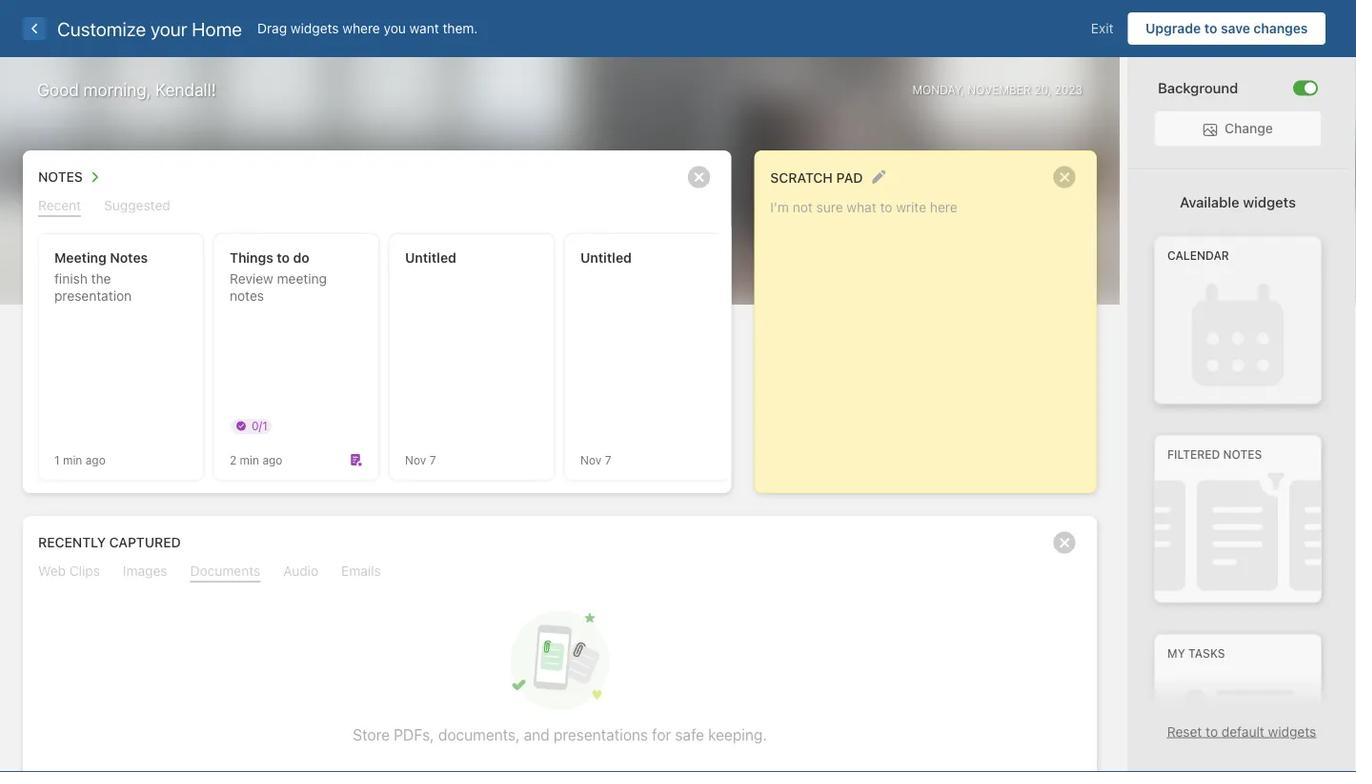 Task type: vqa. For each thing, say whether or not it's contained in the screenshot.
Expand note 'Icon'
no



Task type: describe. For each thing, give the bounding box(es) containing it.
good morning, kendall!
[[37, 80, 216, 100]]

background image
[[1305, 82, 1316, 94]]

filtered notes
[[1168, 448, 1262, 462]]

reset
[[1167, 724, 1202, 740]]

home
[[192, 17, 242, 40]]

save
[[1221, 20, 1250, 36]]

exit button
[[1077, 12, 1128, 45]]

background
[[1158, 80, 1238, 96]]

exit
[[1091, 20, 1114, 36]]

scratch pad
[[770, 170, 863, 186]]

monday,
[[913, 83, 965, 97]]

changes
[[1254, 20, 1308, 36]]

you
[[384, 20, 406, 36]]

to for upgrade
[[1204, 20, 1218, 36]]

your
[[150, 17, 187, 40]]

scratch
[[770, 170, 833, 186]]

upgrade to save changes button
[[1128, 12, 1326, 45]]

widgets for available
[[1243, 194, 1296, 210]]

change button
[[1155, 112, 1321, 146]]

reset to default widgets button
[[1167, 724, 1317, 740]]

monday, november 20, 2023
[[913, 83, 1083, 97]]

tasks
[[1189, 647, 1225, 661]]

my
[[1168, 647, 1185, 661]]

reset to default widgets
[[1167, 724, 1317, 740]]

where
[[342, 20, 380, 36]]

widgets for drag
[[291, 20, 339, 36]]

change
[[1225, 121, 1273, 136]]

morning,
[[83, 80, 151, 100]]

customize
[[57, 17, 146, 40]]

calendar
[[1168, 249, 1229, 262]]

20,
[[1034, 83, 1051, 97]]



Task type: locate. For each thing, give the bounding box(es) containing it.
customize your home
[[57, 17, 242, 40]]

to inside button
[[1204, 20, 1218, 36]]

available widgets
[[1180, 194, 1296, 210]]

widgets right default
[[1268, 724, 1317, 740]]

remove image
[[680, 158, 718, 196], [1046, 158, 1084, 196], [1046, 524, 1084, 562]]

1 vertical spatial widgets
[[1243, 194, 1296, 210]]

2023
[[1055, 83, 1083, 97]]

widgets right available
[[1243, 194, 1296, 210]]

to right reset
[[1206, 724, 1218, 740]]

kendall!
[[155, 80, 216, 100]]

want
[[410, 20, 439, 36]]

upgrade
[[1146, 20, 1201, 36]]

upgrade to save changes
[[1146, 20, 1308, 36]]

my tasks
[[1168, 647, 1225, 661]]

them.
[[443, 20, 478, 36]]

edit widget title image
[[872, 170, 886, 184]]

to
[[1204, 20, 1218, 36], [1206, 724, 1218, 740]]

good
[[37, 80, 79, 100]]

filtered
[[1168, 448, 1220, 462]]

available
[[1180, 194, 1240, 210]]

widgets
[[291, 20, 339, 36], [1243, 194, 1296, 210], [1268, 724, 1317, 740]]

default
[[1222, 724, 1265, 740]]

widgets right drag
[[291, 20, 339, 36]]

to left save at the right of the page
[[1204, 20, 1218, 36]]

november
[[968, 83, 1031, 97]]

0 vertical spatial to
[[1204, 20, 1218, 36]]

scratch pad button
[[770, 165, 863, 189]]

2 vertical spatial widgets
[[1268, 724, 1317, 740]]

drag widgets where you want them.
[[257, 20, 478, 36]]

to for reset
[[1206, 724, 1218, 740]]

0 vertical spatial widgets
[[291, 20, 339, 36]]

pad
[[836, 170, 863, 186]]

notes
[[1223, 448, 1262, 462]]

1 vertical spatial to
[[1206, 724, 1218, 740]]

drag
[[257, 20, 287, 36]]



